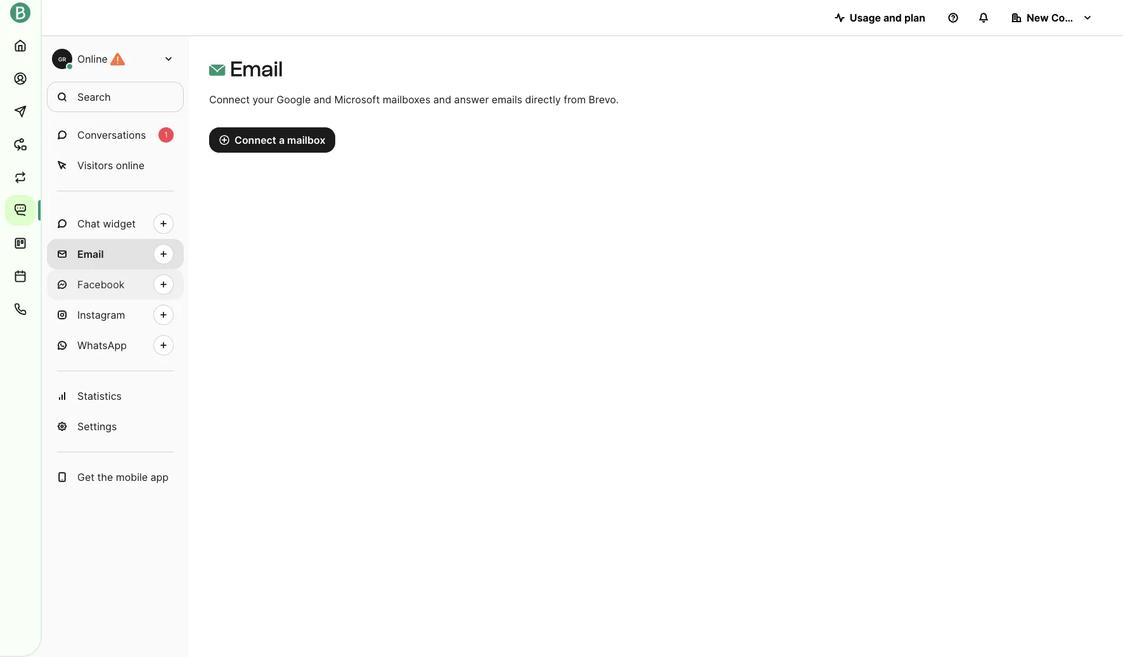 Task type: vqa. For each thing, say whether or not it's contained in the screenshot.
Email link
yes



Task type: describe. For each thing, give the bounding box(es) containing it.
search
[[77, 91, 111, 103]]

instagram link
[[47, 300, 184, 330]]

connect for connect your google and microsoft mailboxes and answer emails directly from brevo.
[[209, 93, 250, 106]]

conversations
[[77, 129, 146, 141]]

settings link
[[47, 412, 184, 442]]

directly
[[525, 93, 561, 106]]

statistics link
[[47, 381, 184, 412]]

gr
[[58, 55, 66, 62]]

visitors
[[77, 159, 113, 172]]

answer
[[454, 93, 489, 106]]

connect your google and microsoft mailboxes and answer emails directly from brevo.
[[209, 93, 619, 106]]

new
[[1027, 11, 1049, 24]]

get
[[77, 471, 94, 484]]

usage and plan
[[850, 11, 926, 24]]

brevo.
[[589, 93, 619, 106]]

facebook
[[77, 278, 125, 291]]

connect a mailbox
[[235, 134, 326, 146]]

search link
[[47, 82, 184, 112]]

plan
[[905, 11, 926, 24]]

mailboxes
[[383, 93, 431, 106]]

whatsapp link
[[47, 330, 184, 361]]

1
[[164, 130, 168, 139]]

visitors online link
[[47, 150, 184, 181]]

chat widget
[[77, 217, 136, 230]]

email link
[[47, 239, 184, 269]]

facebook link
[[47, 269, 184, 300]]

chat
[[77, 217, 100, 230]]

emails
[[492, 93, 522, 106]]

1 horizontal spatial and
[[434, 93, 452, 106]]

connect for connect a mailbox
[[235, 134, 276, 146]]

get the mobile app
[[77, 471, 169, 484]]

new company
[[1027, 11, 1098, 24]]

new company button
[[1002, 5, 1103, 30]]

mobile
[[116, 471, 148, 484]]



Task type: locate. For each thing, give the bounding box(es) containing it.
and left plan at the top of page
[[884, 11, 902, 24]]

1 vertical spatial email
[[77, 248, 104, 261]]

from
[[564, 93, 586, 106]]

visitors online
[[77, 159, 145, 172]]

google
[[277, 93, 311, 106]]

1 vertical spatial connect
[[235, 134, 276, 146]]

email image
[[209, 62, 225, 78]]

and left answer
[[434, 93, 452, 106]]

online
[[116, 159, 145, 172]]

email inside email link
[[77, 248, 104, 261]]

email up your
[[230, 57, 283, 81]]

connect inside "link"
[[235, 134, 276, 146]]

settings
[[77, 420, 117, 433]]

get the mobile app link
[[47, 462, 184, 493]]

widget
[[103, 217, 136, 230]]

instagram
[[77, 309, 125, 321]]

connect left a
[[235, 134, 276, 146]]

online
[[77, 53, 108, 65]]

connect down email image
[[209, 93, 250, 106]]

2 horizontal spatial and
[[884, 11, 902, 24]]

statistics
[[77, 390, 122, 403]]

connect a mailbox link
[[209, 127, 336, 153]]

chat widget link
[[47, 209, 184, 239]]

email
[[230, 57, 283, 81], [77, 248, 104, 261]]

mailbox
[[287, 134, 326, 146]]

0 vertical spatial email
[[230, 57, 283, 81]]

0 horizontal spatial email
[[77, 248, 104, 261]]

the
[[97, 471, 113, 484]]

your
[[253, 93, 274, 106]]

usage and plan button
[[825, 5, 936, 30]]

0 horizontal spatial and
[[314, 93, 332, 106]]

whatsapp
[[77, 339, 127, 352]]

and right google
[[314, 93, 332, 106]]

microsoft
[[334, 93, 380, 106]]

a
[[279, 134, 285, 146]]

company
[[1052, 11, 1098, 24]]

1 horizontal spatial email
[[230, 57, 283, 81]]

and inside button
[[884, 11, 902, 24]]

connect
[[209, 93, 250, 106], [235, 134, 276, 146]]

0 vertical spatial connect
[[209, 93, 250, 106]]

usage
[[850, 11, 881, 24]]

app
[[151, 471, 169, 484]]

email down chat
[[77, 248, 104, 261]]

and
[[884, 11, 902, 24], [314, 93, 332, 106], [434, 93, 452, 106]]



